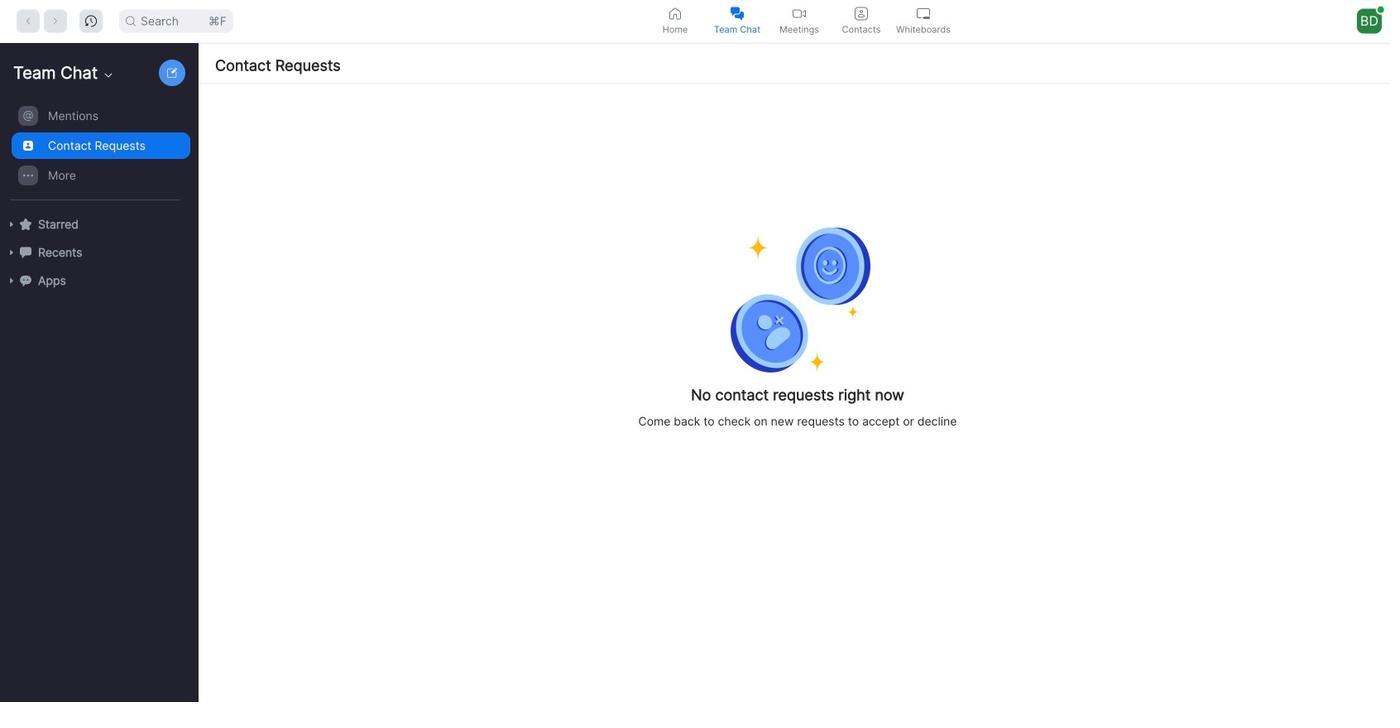 Task type: locate. For each thing, give the bounding box(es) containing it.
chat image
[[20, 247, 31, 258], [20, 247, 31, 258]]

video on image
[[793, 7, 806, 20], [793, 7, 806, 20]]

0 vertical spatial triangle right image
[[7, 219, 17, 229]]

triangle right image inside recents tree item
[[7, 248, 17, 257]]

chevron down small image
[[102, 69, 115, 82], [102, 69, 115, 82]]

whiteboard small image
[[917, 7, 931, 20], [917, 7, 931, 20]]

history image
[[85, 15, 97, 27]]

triangle right image
[[7, 219, 17, 229], [7, 248, 17, 257]]

triangle right image
[[7, 219, 17, 229], [7, 248, 17, 257], [7, 276, 17, 286], [7, 276, 17, 286]]

triangle right image for triangle right icon within the recents tree item
[[7, 248, 17, 257]]

profile contact image
[[855, 7, 868, 20], [855, 7, 868, 20]]

group
[[0, 101, 190, 200]]

starred tree item
[[7, 210, 190, 238]]

tree
[[0, 99, 195, 311]]

1 vertical spatial triangle right image
[[7, 248, 17, 257]]

triangle right image inside recents tree item
[[7, 248, 17, 257]]

team chat image
[[731, 7, 744, 20], [731, 7, 744, 20]]

2 triangle right image from the top
[[7, 248, 17, 257]]

tab list
[[645, 0, 955, 42]]

apps tree item
[[7, 267, 190, 295]]

new image
[[167, 68, 177, 78], [167, 68, 177, 78]]

1 triangle right image from the top
[[7, 219, 17, 229]]

star image
[[20, 218, 31, 230]]

home small image
[[669, 7, 682, 20], [669, 7, 682, 20]]

magnifier image
[[126, 16, 136, 26], [126, 16, 136, 26]]

triangle right image for apps "tree item"
[[7, 276, 17, 286]]

online image
[[1378, 6, 1385, 13], [1378, 6, 1385, 13]]



Task type: vqa. For each thing, say whether or not it's contained in the screenshot.
Video On icon
yes



Task type: describe. For each thing, give the bounding box(es) containing it.
triangle right image for recents tree item on the top of page
[[7, 248, 17, 257]]

recents tree item
[[7, 238, 190, 267]]

triangle right image for starred tree item
[[7, 219, 17, 229]]

triangle right image for triangle right icon corresponding to starred tree item
[[7, 219, 17, 229]]

chatbot image
[[20, 275, 31, 286]]

history image
[[85, 15, 97, 27]]

star image
[[20, 218, 31, 230]]

chatbot image
[[20, 275, 31, 286]]



